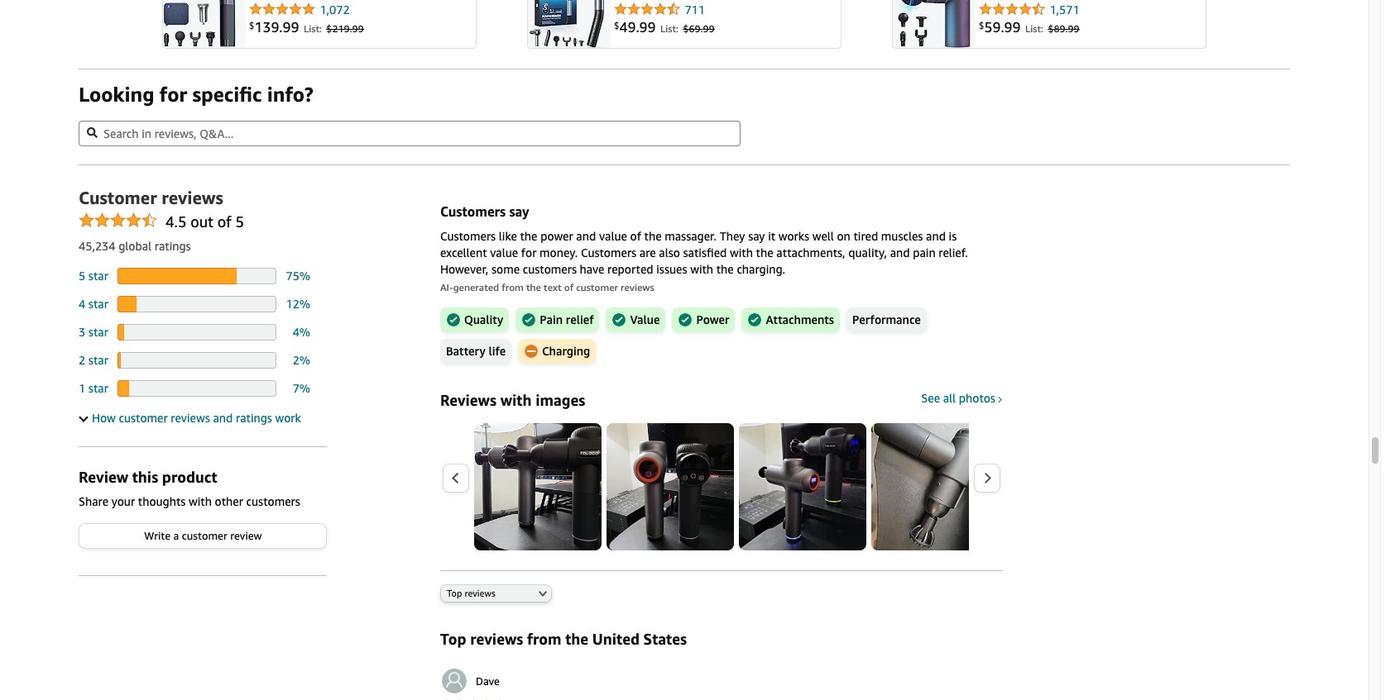 Task type: describe. For each thing, give the bounding box(es) containing it.
99 for 49
[[639, 18, 656, 35]]

star for 2 star
[[88, 353, 108, 367]]

1 vertical spatial from
[[527, 631, 561, 649]]

with down the "they"
[[730, 245, 753, 259]]

top reviews
[[447, 588, 495, 599]]

1 star
[[79, 381, 108, 395]]

top for top reviews from the united states
[[440, 631, 466, 649]]

reviews with images
[[440, 391, 585, 409]]

. for 49
[[636, 18, 639, 35]]

progress bar for 2 star
[[118, 352, 276, 369]]

12% link
[[286, 297, 310, 311]]

write
[[144, 529, 171, 542]]

99 for 139
[[283, 18, 299, 35]]

2 vertical spatial customer
[[182, 529, 227, 542]]

how
[[92, 411, 116, 425]]

issues
[[656, 262, 687, 276]]

customers inside review this product share your thoughts with other customers
[[246, 494, 300, 508]]

0 horizontal spatial for
[[160, 82, 187, 106]]

45,234 global ratings
[[79, 239, 191, 253]]

satisfied
[[683, 245, 727, 259]]

global
[[118, 239, 151, 253]]

write a customer review link
[[79, 524, 326, 548]]

top for top reviews
[[447, 588, 462, 599]]

massager.
[[665, 229, 717, 243]]

thoughts
[[138, 494, 186, 508]]

$ 139 . 99 list: $219.99
[[249, 18, 364, 35]]

2
[[79, 353, 85, 367]]

top reviews from the united states
[[440, 631, 687, 649]]

all
[[943, 391, 956, 405]]

out
[[191, 212, 213, 230]]

4
[[79, 297, 85, 311]]

4% link
[[293, 325, 310, 339]]

0 vertical spatial 5
[[235, 212, 244, 230]]

the left united
[[565, 631, 588, 649]]

reviews inside customers like the power and value of the massager. they say it works well on tired muscles and is excellent value for money. customers are also satisfied with the attachments, quality, and pain relief. however, some customers have reported issues with the charging. ai-generated from the text of customer reviews
[[621, 281, 654, 293]]

progress bar for 1 star
[[118, 380, 276, 397]]

well
[[812, 229, 834, 243]]

are
[[639, 245, 656, 259]]

money.
[[540, 245, 578, 259]]

75%
[[286, 269, 310, 283]]

customers for customers say
[[440, 203, 506, 220]]

1 vertical spatial value
[[490, 245, 518, 259]]

however,
[[440, 262, 488, 276]]

1 horizontal spatial of
[[564, 281, 574, 293]]

45,234
[[79, 239, 115, 253]]

0 vertical spatial value
[[599, 229, 627, 243]]

text
[[544, 281, 561, 293]]

a
[[173, 529, 179, 542]]

$69.99
[[683, 22, 715, 34]]

quality
[[464, 312, 503, 327]]

the up charging.
[[756, 245, 773, 259]]

the down satisfied
[[716, 262, 734, 276]]

power
[[540, 229, 573, 243]]

expand image
[[79, 413, 88, 422]]

relief.
[[939, 245, 968, 259]]

pain
[[540, 312, 563, 327]]

customers for customers like the power and value of the massager. they say it works well on tired muscles and is excellent value for money. customers are also satisfied with the attachments, quality, and pain relief. however, some customers have reported issues with the charging. ai-generated from the text of customer reviews
[[440, 229, 496, 243]]

see all photos
[[921, 391, 995, 405]]

2 horizontal spatial of
[[630, 229, 641, 243]]

1
[[79, 381, 85, 395]]

and inside dropdown button
[[213, 411, 233, 425]]

$ for 139
[[249, 20, 254, 31]]

value button
[[606, 307, 666, 332]]

139
[[254, 18, 279, 35]]

attachments
[[766, 312, 834, 327]]

progress bar for 3 star
[[118, 324, 276, 341]]

with down satisfied
[[690, 262, 713, 276]]

1 vertical spatial 5
[[79, 269, 85, 283]]

quality,
[[848, 245, 887, 259]]

list: for 49
[[660, 22, 679, 34]]

see all photos link
[[921, 391, 1003, 405]]

reviews for top reviews
[[465, 588, 495, 599]]

work
[[275, 411, 301, 425]]

charging
[[542, 344, 590, 359]]

list inside top reviews element
[[474, 423, 1381, 551]]

customer reviews
[[79, 187, 223, 208]]

4.5
[[165, 212, 187, 230]]

pain relief
[[540, 312, 594, 327]]

0 horizontal spatial of
[[217, 212, 232, 230]]

how customer reviews and ratings work button
[[79, 410, 301, 427]]

value
[[630, 312, 660, 327]]

relief
[[566, 312, 594, 327]]

with left images
[[500, 391, 532, 409]]

see
[[921, 391, 940, 405]]

star for 1 star
[[88, 381, 108, 395]]

performance
[[852, 312, 921, 327]]

progress bar for 4 star
[[118, 296, 276, 312]]

reviews for customer reviews
[[162, 187, 223, 208]]

states
[[643, 631, 687, 649]]

works
[[778, 229, 809, 243]]

and right power
[[576, 229, 596, 243]]

4.5 out of 5
[[165, 212, 244, 230]]

it
[[768, 229, 775, 243]]

list: for 59
[[1025, 22, 1043, 34]]

star for 4 star
[[88, 297, 108, 311]]

and down muscles
[[890, 245, 910, 259]]

some
[[491, 262, 520, 276]]

customer
[[79, 187, 157, 208]]

battery life
[[446, 344, 506, 359]]

1,571
[[1050, 2, 1080, 16]]

say inside customers like the power and value of the massager. they say it works well on tired muscles and is excellent value for money. customers are also satisfied with the attachments, quality, and pain relief. however, some customers have reported issues with the charging. ai-generated from the text of customer reviews
[[748, 229, 765, 243]]

the right like
[[520, 229, 537, 243]]

711
[[685, 2, 705, 16]]

looking for specific info?
[[79, 82, 313, 106]]

$ for 49
[[614, 20, 619, 31]]

share
[[79, 494, 108, 508]]

$ 49 . 99 list: $69.99
[[614, 18, 715, 35]]

3 star link
[[79, 325, 108, 339]]



Task type: locate. For each thing, give the bounding box(es) containing it.
$ inside $ 59 . 99 list: $89.99
[[979, 20, 984, 31]]

$ inside $ 49 . 99 list: $69.99
[[614, 20, 619, 31]]

3 99 from the left
[[1004, 18, 1021, 35]]

3 star
[[79, 325, 108, 339]]

. down 1,571 link
[[1001, 18, 1004, 35]]

looking
[[79, 82, 154, 106]]

2 horizontal spatial list:
[[1025, 22, 1043, 34]]

0 vertical spatial ratings
[[154, 239, 191, 253]]

1 star from the top
[[88, 269, 108, 283]]

1 vertical spatial top
[[440, 631, 466, 649]]

is
[[949, 229, 957, 243]]

0 horizontal spatial $
[[249, 20, 254, 31]]

$89.99
[[1048, 22, 1079, 34]]

1,072
[[320, 2, 350, 16]]

the left the text
[[526, 281, 541, 293]]

value up some at top left
[[490, 245, 518, 259]]

reviews
[[440, 391, 496, 409]]

2 star from the top
[[88, 297, 108, 311]]

1 vertical spatial ratings
[[236, 411, 272, 425]]

customer right how
[[119, 411, 168, 425]]

of up are
[[630, 229, 641, 243]]

0 horizontal spatial ratings
[[154, 239, 191, 253]]

on
[[837, 229, 851, 243]]

0 vertical spatial for
[[160, 82, 187, 106]]

reviews up out
[[162, 187, 223, 208]]

they
[[720, 229, 745, 243]]

customer down have at the left of page
[[576, 281, 618, 293]]

2 progress bar from the top
[[118, 296, 276, 312]]

. for 139
[[279, 18, 283, 35]]

reported
[[607, 262, 653, 276]]

2 horizontal spatial .
[[1001, 18, 1004, 35]]

review
[[79, 468, 128, 486]]

excellent
[[440, 245, 487, 259]]

say left it at the right top
[[748, 229, 765, 243]]

your
[[111, 494, 135, 508]]

2 horizontal spatial customer
[[576, 281, 618, 293]]

power
[[696, 312, 729, 327]]

1 vertical spatial customers
[[246, 494, 300, 508]]

49
[[619, 18, 636, 35]]

1,072 link
[[249, 2, 350, 17]]

pain
[[913, 245, 936, 259]]

ai-
[[440, 281, 453, 293]]

99 right 49
[[639, 18, 656, 35]]

3 star from the top
[[88, 325, 108, 339]]

2 . from the left
[[636, 18, 639, 35]]

list containing 139
[[112, 0, 1381, 48]]

4%
[[293, 325, 310, 339]]

star right "3"
[[88, 325, 108, 339]]

1 vertical spatial customers
[[440, 229, 496, 243]]

for left specific
[[160, 82, 187, 106]]

also
[[659, 245, 680, 259]]

of right the text
[[564, 281, 574, 293]]

charging button
[[518, 339, 596, 364]]

0 vertical spatial top
[[447, 588, 462, 599]]

reviews
[[162, 187, 223, 208], [621, 281, 654, 293], [171, 411, 210, 425], [465, 588, 495, 599], [470, 631, 523, 649]]

product
[[162, 468, 217, 486]]

like
[[499, 229, 517, 243]]

1 horizontal spatial 5
[[235, 212, 244, 230]]

0 horizontal spatial list:
[[304, 22, 322, 34]]

7% link
[[293, 381, 310, 395]]

4 progress bar from the top
[[118, 352, 276, 369]]

1 horizontal spatial 99
[[639, 18, 656, 35]]

with down the "product"
[[189, 494, 212, 508]]

0 horizontal spatial 99
[[283, 18, 299, 35]]

dropdown image
[[539, 591, 547, 597]]

life
[[489, 344, 506, 359]]

0 vertical spatial from
[[502, 281, 524, 293]]

4 star
[[79, 297, 108, 311]]

. down 711 link
[[636, 18, 639, 35]]

1 . from the left
[[279, 18, 283, 35]]

0 horizontal spatial value
[[490, 245, 518, 259]]

photos
[[959, 391, 995, 405]]

and left is
[[926, 229, 946, 243]]

0 horizontal spatial 5
[[79, 269, 85, 283]]

from
[[502, 281, 524, 293], [527, 631, 561, 649]]

1 progress bar from the top
[[118, 268, 276, 284]]

reviews left dropdown image
[[465, 588, 495, 599]]

customers
[[523, 262, 577, 276], [246, 494, 300, 508]]

1 horizontal spatial .
[[636, 18, 639, 35]]

1 vertical spatial say
[[748, 229, 765, 243]]

list
[[112, 0, 1381, 48], [474, 423, 1381, 551]]

star right 2 on the left bottom of the page
[[88, 353, 108, 367]]

ratings down "4.5"
[[154, 239, 191, 253]]

2 horizontal spatial 99
[[1004, 18, 1021, 35]]

Search in reviews, Q&A... search field
[[79, 120, 741, 146]]

star up 4 star at the left top of page
[[88, 269, 108, 283]]

from inside customers like the power and value of the massager. they say it works well on tired muscles and is excellent value for money. customers are also satisfied with the attachments, quality, and pain relief. however, some customers have reported issues with the charging. ai-generated from the text of customer reviews
[[502, 281, 524, 293]]

. for 59
[[1001, 18, 1004, 35]]

with inside review this product share your thoughts with other customers
[[189, 494, 212, 508]]

$219.99
[[326, 22, 364, 34]]

customer inside customers like the power and value of the massager. they say it works well on tired muscles and is excellent value for money. customers are also satisfied with the attachments, quality, and pain relief. however, some customers have reported issues with the charging. ai-generated from the text of customer reviews
[[576, 281, 618, 293]]

1 star link
[[79, 381, 108, 395]]

customers like the power and value of the massager. they say it works well on tired muscles and is excellent value for money. customers are also satisfied with the attachments, quality, and pain relief. however, some customers have reported issues with the charging. ai-generated from the text of customer reviews
[[440, 229, 968, 293]]

0 vertical spatial customers
[[523, 262, 577, 276]]

2 $ from the left
[[614, 20, 619, 31]]

2 horizontal spatial $
[[979, 20, 984, 31]]

previous image
[[451, 472, 460, 485]]

4 star from the top
[[88, 353, 108, 367]]

customers say
[[440, 203, 529, 220]]

ratings left work
[[236, 411, 272, 425]]

performance button
[[846, 307, 926, 332]]

3 list: from the left
[[1025, 22, 1043, 34]]

have
[[580, 262, 604, 276]]

list: inside $ 49 . 99 list: $69.99
[[660, 22, 679, 34]]

99 down 1,072 link
[[283, 18, 299, 35]]

3 progress bar from the top
[[118, 324, 276, 341]]

from down dropdown image
[[527, 631, 561, 649]]

2 99 from the left
[[639, 18, 656, 35]]

and left work
[[213, 411, 233, 425]]

review this product share your thoughts with other customers
[[79, 468, 300, 508]]

1 99 from the left
[[283, 18, 299, 35]]

5 star
[[79, 269, 108, 283]]

$ down 1,571 link
[[979, 20, 984, 31]]

review
[[230, 529, 262, 542]]

5
[[235, 212, 244, 230], [79, 269, 85, 283]]

2 star
[[79, 353, 108, 367]]

reviews for top reviews from the united states
[[470, 631, 523, 649]]

from down some at top left
[[502, 281, 524, 293]]

2% link
[[293, 353, 310, 367]]

dave
[[476, 675, 500, 688]]

value up reported
[[599, 229, 627, 243]]

this
[[132, 468, 158, 486]]

$ down 711 link
[[614, 20, 619, 31]]

battery
[[446, 344, 486, 359]]

reviews down reported
[[621, 281, 654, 293]]

the up are
[[644, 229, 662, 243]]

progress bar for 5 star
[[118, 268, 276, 284]]

other
[[215, 494, 243, 508]]

5 star link
[[79, 269, 108, 283]]

0 horizontal spatial .
[[279, 18, 283, 35]]

customers up the text
[[523, 262, 577, 276]]

quality button
[[440, 307, 509, 332]]

list: inside $ 139 . 99 list: $219.99
[[304, 22, 322, 34]]

1 $ from the left
[[249, 20, 254, 31]]

reviews up the "product"
[[171, 411, 210, 425]]

list: down 1,571 link
[[1025, 22, 1043, 34]]

how customer reviews and ratings work
[[92, 411, 301, 425]]

customer right a on the bottom
[[182, 529, 227, 542]]

star
[[88, 269, 108, 283], [88, 297, 108, 311], [88, 325, 108, 339], [88, 353, 108, 367], [88, 381, 108, 395]]

2 list: from the left
[[660, 22, 679, 34]]

star right 1
[[88, 381, 108, 395]]

next image
[[983, 472, 992, 485]]

attachments,
[[776, 245, 845, 259]]

1,571 link
[[979, 2, 1080, 17]]

0 horizontal spatial from
[[502, 281, 524, 293]]

2%
[[293, 353, 310, 367]]

1 horizontal spatial for
[[521, 245, 537, 259]]

0 vertical spatial customer
[[576, 281, 618, 293]]

711 link
[[614, 2, 705, 17]]

1 vertical spatial list
[[474, 423, 1381, 551]]

1 horizontal spatial $
[[614, 20, 619, 31]]

1 horizontal spatial from
[[527, 631, 561, 649]]

for
[[160, 82, 187, 106], [521, 245, 537, 259]]

$ 59 . 99 list: $89.99
[[979, 18, 1079, 35]]

say
[[509, 203, 529, 220], [748, 229, 765, 243]]

0 horizontal spatial customer
[[119, 411, 168, 425]]

star for 3 star
[[88, 325, 108, 339]]

list: down 711 link
[[660, 22, 679, 34]]

. down 1,072 link
[[279, 18, 283, 35]]

7%
[[293, 381, 310, 395]]

12%
[[286, 297, 310, 311]]

1 vertical spatial for
[[521, 245, 537, 259]]

0 horizontal spatial say
[[509, 203, 529, 220]]

2 star link
[[79, 353, 108, 367]]

0 vertical spatial list
[[112, 0, 1381, 48]]

the
[[520, 229, 537, 243], [644, 229, 662, 243], [756, 245, 773, 259], [716, 262, 734, 276], [526, 281, 541, 293], [565, 631, 588, 649]]

for inside customers like the power and value of the massager. they say it works well on tired muscles and is excellent value for money. customers are also satisfied with the attachments, quality, and pain relief. however, some customers have reported issues with the charging. ai-generated from the text of customer reviews
[[521, 245, 537, 259]]

info?
[[267, 82, 313, 106]]

images
[[535, 391, 585, 409]]

say up like
[[509, 203, 529, 220]]

united
[[592, 631, 640, 649]]

2 vertical spatial customers
[[581, 245, 636, 259]]

top
[[447, 588, 462, 599], [440, 631, 466, 649]]

ratings inside dropdown button
[[236, 411, 272, 425]]

star for 5 star
[[88, 269, 108, 283]]

search image
[[87, 127, 98, 138]]

customers up review
[[246, 494, 300, 508]]

99 right 59 at the right top
[[1004, 18, 1021, 35]]

5 right out
[[235, 212, 244, 230]]

$ inside $ 139 . 99 list: $219.99
[[249, 20, 254, 31]]

1 vertical spatial customer
[[119, 411, 168, 425]]

$ down 1,072 link
[[249, 20, 254, 31]]

0 vertical spatial customers
[[440, 203, 506, 220]]

customer inside dropdown button
[[119, 411, 168, 425]]

5 star from the top
[[88, 381, 108, 395]]

$ for 59
[[979, 20, 984, 31]]

generated
[[453, 281, 499, 293]]

specific
[[192, 82, 262, 106]]

write a customer review
[[144, 529, 262, 542]]

attachments button
[[742, 307, 840, 332]]

99 for 59
[[1004, 18, 1021, 35]]

1 horizontal spatial value
[[599, 229, 627, 243]]

progress bar
[[118, 268, 276, 284], [118, 296, 276, 312], [118, 324, 276, 341], [118, 352, 276, 369], [118, 380, 276, 397]]

reviews up the dave
[[470, 631, 523, 649]]

5 up the 4
[[79, 269, 85, 283]]

$
[[249, 20, 254, 31], [614, 20, 619, 31], [979, 20, 984, 31]]

0 horizontal spatial customers
[[246, 494, 300, 508]]

list:
[[304, 22, 322, 34], [660, 22, 679, 34], [1025, 22, 1043, 34]]

customers inside customers like the power and value of the massager. they say it works well on tired muscles and is excellent value for money. customers are also satisfied with the attachments, quality, and pain relief. however, some customers have reported issues with the charging. ai-generated from the text of customer reviews
[[523, 262, 577, 276]]

power button
[[672, 307, 735, 332]]

ratings
[[154, 239, 191, 253], [236, 411, 272, 425]]

1 horizontal spatial customers
[[523, 262, 577, 276]]

list: inside $ 59 . 99 list: $89.99
[[1025, 22, 1043, 34]]

1 horizontal spatial customer
[[182, 529, 227, 542]]

star right the 4
[[88, 297, 108, 311]]

0 vertical spatial say
[[509, 203, 529, 220]]

3 $ from the left
[[979, 20, 984, 31]]

top reviews element
[[79, 164, 1381, 701]]

list: down 1,072 link
[[304, 22, 322, 34]]

1 horizontal spatial list:
[[660, 22, 679, 34]]

5 progress bar from the top
[[118, 380, 276, 397]]

reviews inside dropdown button
[[171, 411, 210, 425]]

battery life button
[[440, 339, 512, 364]]

59
[[984, 18, 1001, 35]]

1 horizontal spatial ratings
[[236, 411, 272, 425]]

for left money.
[[521, 245, 537, 259]]

99
[[283, 18, 299, 35], [639, 18, 656, 35], [1004, 18, 1021, 35]]

list: for 139
[[304, 22, 322, 34]]

of right out
[[217, 212, 232, 230]]

3 . from the left
[[1001, 18, 1004, 35]]

1 list: from the left
[[304, 22, 322, 34]]

1 horizontal spatial say
[[748, 229, 765, 243]]



Task type: vqa. For each thing, say whether or not it's contained in the screenshot.


